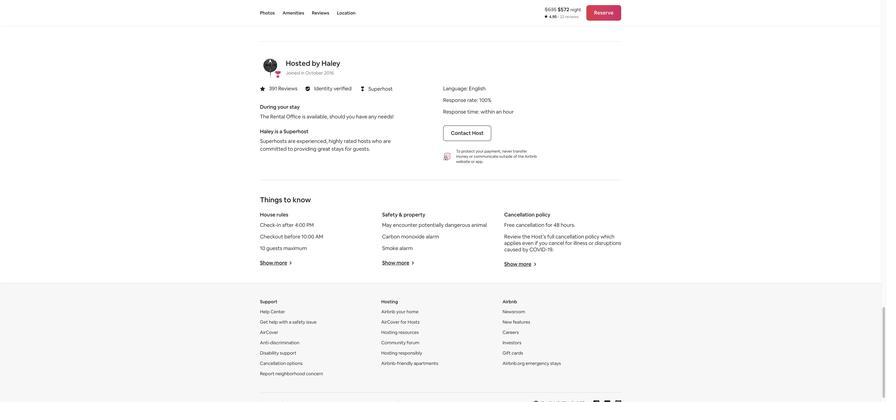 Task type: locate. For each thing, give the bounding box(es) containing it.
new features
[[503, 319, 530, 325]]

0 vertical spatial airbnb
[[525, 154, 537, 159]]

check-
[[260, 222, 277, 229]]

neighborhood
[[276, 371, 305, 377]]

haley inside haley is a superhost superhosts are experienced, highly rated hosts who are committed to providing great stays for guests.
[[260, 128, 274, 135]]

new features link
[[503, 319, 530, 325]]

0 vertical spatial your
[[278, 104, 289, 111]]

2 vertical spatial :
[[478, 109, 480, 115]]

0 horizontal spatial show more button
[[260, 260, 293, 266]]

1 horizontal spatial report
[[593, 5, 602, 9]]

features
[[513, 319, 530, 325]]

1 vertical spatial reviews
[[278, 85, 298, 92]]

your up app.
[[476, 149, 484, 154]]

1 vertical spatial your
[[476, 149, 484, 154]]

: for time
[[478, 109, 480, 115]]

0 horizontal spatial of
[[514, 154, 517, 159]]

1 response from the top
[[443, 97, 466, 104]]

the left if
[[523, 233, 531, 240]]

your inside to protect your payment, never transfer money or communicate outside of the airbnb website or app.
[[476, 149, 484, 154]]

1 horizontal spatial are
[[383, 138, 391, 145]]

1 vertical spatial is
[[275, 128, 279, 135]]

show more button for alarm
[[382, 260, 415, 266]]

0 horizontal spatial is
[[275, 128, 279, 135]]

reserve button
[[587, 5, 622, 21]]

0 vertical spatial superhost
[[369, 86, 393, 92]]

1 vertical spatial the
[[523, 233, 531, 240]]

aircover down airbnb your home
[[381, 319, 400, 325]]

391
[[269, 85, 277, 92]]

1 horizontal spatial in
[[301, 70, 305, 76]]

after
[[282, 222, 294, 229]]

0 horizontal spatial alarm
[[400, 245, 413, 252]]

reviews left location
[[312, 10, 329, 16]]

1 vertical spatial superhost
[[284, 128, 309, 135]]

1 vertical spatial haley
[[260, 128, 274, 135]]

2 vertical spatial your
[[397, 309, 406, 315]]

a inside haley is a superhost superhosts are experienced, highly rated hosts who are committed to providing great stays for guests.
[[280, 128, 283, 135]]

0 vertical spatial the
[[518, 154, 524, 159]]

0 horizontal spatial superhost
[[284, 128, 309, 135]]

hosting up airbnb your home
[[381, 299, 398, 305]]

alarm
[[426, 233, 439, 240], [400, 245, 413, 252]]

in right joined
[[301, 70, 305, 76]]

1 vertical spatial you
[[539, 240, 548, 247]]

0 vertical spatial by
[[312, 59, 320, 68]]

1 horizontal spatial you
[[539, 240, 548, 247]]

navigate to twitter image
[[605, 401, 611, 402]]

airbnb up newsroom link
[[503, 299, 517, 305]]

discrimination
[[270, 340, 300, 346]]

0 vertical spatial cancellation
[[516, 222, 545, 229]]

report for report a map error
[[593, 5, 602, 9]]

3 hosting from the top
[[381, 350, 398, 356]]

available,
[[307, 113, 328, 120]]

should
[[330, 113, 345, 120]]

your for home
[[397, 309, 406, 315]]

superhost
[[369, 86, 393, 92], [284, 128, 309, 135]]

emergency
[[526, 361, 550, 366]]

more down 10 guests maximum
[[275, 260, 287, 266]]

the inside to protect your payment, never transfer money or communicate outside of the airbnb website or app.
[[518, 154, 524, 159]]

cancellation down hours.
[[556, 233, 584, 240]]

in left after
[[277, 222, 281, 229]]

property
[[404, 212, 426, 218]]

response down language
[[443, 97, 466, 104]]

the right never
[[518, 154, 524, 159]]

response for response rate
[[443, 97, 466, 104]]

:
[[467, 85, 468, 92], [477, 97, 478, 104], [478, 109, 480, 115]]

0 vertical spatial policy
[[536, 212, 551, 218]]

you left have
[[346, 113, 355, 120]]

or left app.
[[471, 159, 475, 164]]

or right money
[[469, 154, 473, 159]]

to left know
[[284, 195, 291, 204]]

0 horizontal spatial your
[[278, 104, 289, 111]]

for down rated
[[345, 146, 352, 152]]

report
[[593, 5, 602, 9], [260, 371, 275, 377]]

checkout
[[260, 233, 283, 240]]

by inside review the host's full cancellation policy which applies even if you cancel for illness or disruptions caused by covid-19.
[[523, 246, 529, 253]]

help center
[[260, 309, 285, 315]]

airbnb.org emergency stays
[[503, 361, 561, 366]]

is inside haley is a superhost superhosts are experienced, highly rated hosts who are committed to providing great stays for guests.
[[275, 128, 279, 135]]

app.
[[476, 159, 484, 164]]

hosted by haley joined in october 2016
[[286, 59, 340, 76]]

airbnb for airbnb your home
[[381, 309, 396, 315]]

airbnb
[[525, 154, 537, 159], [503, 299, 517, 305], [381, 309, 396, 315]]

response down response rate : 100%
[[443, 109, 466, 115]]

airbnb.org
[[503, 361, 525, 366]]

airbnb-friendly apartments
[[381, 361, 438, 366]]

you right if
[[539, 240, 548, 247]]

report a map error
[[593, 5, 620, 9]]

are right 'who'
[[383, 138, 391, 145]]

or for to
[[471, 159, 475, 164]]

0 horizontal spatial are
[[288, 138, 296, 145]]

0 vertical spatial to
[[288, 146, 293, 152]]

1 horizontal spatial show more button
[[382, 260, 415, 266]]

more down caused
[[519, 261, 532, 268]]

0 vertical spatial in
[[301, 70, 305, 76]]

2 horizontal spatial show more button
[[505, 261, 537, 268]]

1 vertical spatial cancellation
[[260, 361, 286, 366]]

to left providing
[[288, 146, 293, 152]]

dangerous
[[445, 222, 470, 229]]

hosting for hosting responsibly
[[381, 350, 398, 356]]

location button
[[337, 0, 356, 26]]

airbnb right never
[[525, 154, 537, 159]]

never
[[502, 149, 512, 154]]

1 horizontal spatial policy
[[586, 233, 600, 240]]

: left within
[[478, 109, 480, 115]]

2 horizontal spatial your
[[476, 149, 484, 154]]

haley up superhosts
[[260, 128, 274, 135]]

cancellation down the cancellation policy
[[516, 222, 545, 229]]

a up superhosts
[[280, 128, 283, 135]]

navigate to facebook image
[[594, 401, 600, 402]]

1 horizontal spatial of
[[580, 5, 583, 9]]

1 vertical spatial response
[[443, 109, 466, 115]]

applies
[[505, 240, 521, 247]]

the
[[518, 154, 524, 159], [523, 233, 531, 240]]

1 horizontal spatial cancellation
[[505, 212, 535, 218]]

0 vertical spatial haley
[[322, 59, 340, 68]]

2 response from the top
[[443, 109, 466, 115]]

0 vertical spatial stays
[[332, 146, 344, 152]]

0 horizontal spatial cancellation
[[260, 361, 286, 366]]

airbnb-
[[381, 361, 397, 366]]

more down smoke alarm
[[397, 260, 410, 266]]

newsroom
[[503, 309, 525, 315]]

gift cards link
[[503, 350, 523, 356]]

experienced,
[[297, 138, 328, 145]]

a left "map"
[[603, 5, 605, 9]]

for
[[345, 146, 352, 152], [546, 222, 553, 229], [566, 240, 573, 247], [401, 319, 407, 325]]

1 horizontal spatial cancellation
[[556, 233, 584, 240]]

pm
[[307, 222, 314, 229]]

hosts
[[408, 319, 420, 325]]

policy left the which
[[586, 233, 600, 240]]

1 hosting from the top
[[381, 299, 398, 305]]

2016
[[324, 70, 334, 76]]

communicate
[[474, 154, 499, 159]]

0 horizontal spatial in
[[277, 222, 281, 229]]

0 vertical spatial you
[[346, 113, 355, 120]]

policy inside review the host's full cancellation policy which applies even if you cancel for illness or disruptions caused by covid-19.
[[586, 233, 600, 240]]

2 hosting from the top
[[381, 330, 398, 335]]

an
[[496, 109, 502, 115]]

is up superhosts
[[275, 128, 279, 135]]

cancellation up free
[[505, 212, 535, 218]]

more for right show more button
[[519, 261, 532, 268]]

by up october
[[312, 59, 320, 68]]

: left 'english'
[[467, 85, 468, 92]]

show more
[[260, 19, 287, 26], [260, 260, 287, 266], [382, 260, 410, 266], [505, 261, 532, 268]]

haley up 2016
[[322, 59, 340, 68]]

hosting responsibly
[[381, 350, 422, 356]]

4:00
[[295, 222, 306, 229]]

0 horizontal spatial airbnb
[[381, 309, 396, 315]]

0 vertical spatial :
[[467, 85, 468, 92]]

policy up free cancellation for 48 hours.
[[536, 212, 551, 218]]

0 horizontal spatial you
[[346, 113, 355, 120]]

monoxide
[[401, 233, 425, 240]]

0 vertical spatial response
[[443, 97, 466, 104]]

0 vertical spatial reviews
[[312, 10, 329, 16]]

cancellation down "disability"
[[260, 361, 286, 366]]

alarm down carbon monoxide alarm at the left
[[400, 245, 413, 252]]

10 guests maximum
[[260, 245, 307, 252]]

0 horizontal spatial aircover
[[260, 330, 279, 335]]

house rules
[[260, 212, 288, 218]]

0 horizontal spatial haley
[[260, 128, 274, 135]]

your inside the during your stay the rental office is available, should you have any needs!
[[278, 104, 289, 111]]

am
[[315, 233, 323, 240]]

report a map error link
[[593, 5, 620, 9]]

smoke alarm
[[382, 245, 413, 252]]

0 horizontal spatial cancellation
[[516, 222, 545, 229]]

alarm down potentially
[[426, 233, 439, 240]]

·
[[558, 14, 559, 19]]

2 are from the left
[[383, 138, 391, 145]]

1 vertical spatial a
[[280, 128, 283, 135]]

of right outside
[[514, 154, 517, 159]]

reserve
[[594, 9, 614, 16]]

1 vertical spatial cancellation
[[556, 233, 584, 240]]

or for review
[[589, 240, 594, 247]]

1 horizontal spatial reviews
[[312, 10, 329, 16]]

1 horizontal spatial is
[[302, 113, 306, 120]]

0 vertical spatial aircover
[[381, 319, 400, 325]]

or inside review the host's full cancellation policy which applies even if you cancel for illness or disruptions caused by covid-19.
[[589, 240, 594, 247]]

2 vertical spatial airbnb
[[381, 309, 396, 315]]

1 vertical spatial report
[[260, 371, 275, 377]]

48
[[554, 222, 560, 229]]

show more button for guests
[[260, 260, 293, 266]]

1 vertical spatial to
[[284, 195, 291, 204]]

airbnb up aircover for hosts link
[[381, 309, 396, 315]]

of left use on the right of the page
[[580, 5, 583, 9]]

stays right the emergency
[[551, 361, 561, 366]]

1 horizontal spatial your
[[397, 309, 406, 315]]

reviews right 391
[[278, 85, 298, 92]]

: left 100%
[[477, 97, 478, 104]]

0 vertical spatial is
[[302, 113, 306, 120]]

superhost right '󰀃'
[[369, 86, 393, 92]]

show more button down caused
[[505, 261, 537, 268]]

0 vertical spatial alarm
[[426, 233, 439, 240]]

report up the reserve
[[593, 5, 602, 9]]

response time : within an hour
[[443, 109, 514, 115]]

show more button down guests
[[260, 260, 293, 266]]

home
[[407, 309, 419, 315]]

0 horizontal spatial report
[[260, 371, 275, 377]]

2 horizontal spatial a
[[603, 5, 605, 9]]

report neighborhood concern link
[[260, 371, 323, 377]]

1 horizontal spatial a
[[289, 319, 291, 325]]

1 horizontal spatial aircover
[[381, 319, 400, 325]]

hosting up airbnb- on the left bottom
[[381, 350, 398, 356]]

2 horizontal spatial airbnb
[[525, 154, 537, 159]]

0 vertical spatial hosting
[[381, 299, 398, 305]]

hosting for hosting
[[381, 299, 398, 305]]

google map
showing 3 points of interest. region
[[253, 0, 666, 82]]

aircover up anti-
[[260, 330, 279, 335]]

time
[[468, 109, 478, 115]]

4.95
[[549, 14, 557, 19]]

0 vertical spatial report
[[593, 5, 602, 9]]

your up aircover for hosts link
[[397, 309, 406, 315]]

cancellation
[[505, 212, 535, 218], [260, 361, 286, 366]]

by right caused
[[523, 246, 529, 253]]

are up providing
[[288, 138, 296, 145]]

2 vertical spatial hosting
[[381, 350, 398, 356]]

check-in after 4:00 pm
[[260, 222, 314, 229]]

within
[[481, 109, 495, 115]]

1 vertical spatial aircover
[[260, 330, 279, 335]]

hosting resources link
[[381, 330, 419, 335]]

1 vertical spatial airbnb
[[503, 299, 517, 305]]

superhosts
[[260, 138, 287, 145]]

1 vertical spatial by
[[523, 246, 529, 253]]

show down photos
[[260, 19, 273, 26]]

haley is a superhost. learn more about haley. image
[[260, 57, 281, 78], [260, 57, 281, 78]]

0 horizontal spatial a
[[280, 128, 283, 135]]

report down cancellation options
[[260, 371, 275, 377]]

1 vertical spatial of
[[514, 154, 517, 159]]

stays down highly
[[332, 146, 344, 152]]

1 vertical spatial hosting
[[381, 330, 398, 335]]

free
[[505, 222, 515, 229]]

haley inside the hosted by haley joined in october 2016
[[322, 59, 340, 68]]

1 vertical spatial stays
[[551, 361, 561, 366]]

a right with
[[289, 319, 291, 325]]

1 vertical spatial :
[[477, 97, 478, 104]]

to protect your payment, never transfer money or communicate outside of the airbnb website or app.
[[456, 149, 537, 164]]

0 horizontal spatial by
[[312, 59, 320, 68]]

1 horizontal spatial haley
[[322, 59, 340, 68]]

0 vertical spatial cancellation
[[505, 212, 535, 218]]

0 vertical spatial a
[[603, 5, 605, 9]]

host's
[[532, 233, 546, 240]]

0 horizontal spatial stays
[[332, 146, 344, 152]]

terms
[[570, 5, 579, 9]]

you inside the during your stay the rental office is available, should you have any needs!
[[346, 113, 355, 120]]

0 horizontal spatial policy
[[536, 212, 551, 218]]

: for rate
[[477, 97, 478, 104]]

1 horizontal spatial by
[[523, 246, 529, 253]]

things
[[260, 195, 282, 204]]

rated
[[344, 138, 357, 145]]

outside
[[499, 154, 513, 159]]

show down 10
[[260, 260, 273, 266]]

show more button down smoke alarm
[[382, 260, 415, 266]]

full
[[548, 233, 555, 240]]

or right illness
[[589, 240, 594, 247]]

19.
[[548, 246, 554, 253]]

response rate : 100%
[[443, 97, 492, 104]]

your up rental
[[278, 104, 289, 111]]

hosting up community at the bottom
[[381, 330, 398, 335]]

before
[[284, 233, 300, 240]]

show down smoke
[[382, 260, 396, 266]]

help
[[269, 319, 278, 325]]

is right office
[[302, 113, 306, 120]]

covid-
[[530, 246, 548, 253]]

for left illness
[[566, 240, 573, 247]]

1 vertical spatial policy
[[586, 233, 600, 240]]

1 horizontal spatial airbnb
[[503, 299, 517, 305]]

options
[[287, 361, 303, 366]]

aircover for aircover for hosts
[[381, 319, 400, 325]]

superhost down office
[[284, 128, 309, 135]]

in inside the hosted by haley joined in october 2016
[[301, 70, 305, 76]]

1 horizontal spatial superhost
[[369, 86, 393, 92]]



Task type: vqa. For each thing, say whether or not it's contained in the screenshot.
bottommost to
yes



Task type: describe. For each thing, give the bounding box(es) containing it.
you inside review the host's full cancellation policy which applies even if you cancel for illness or disruptions caused by covid-19.
[[539, 240, 548, 247]]

community forum
[[381, 340, 420, 346]]

during your stay the rental office is available, should you have any needs!
[[260, 104, 394, 120]]

report for report neighborhood concern
[[260, 371, 275, 377]]

stays inside haley is a superhost superhosts are experienced, highly rated hosts who are committed to providing great stays for guests.
[[332, 146, 344, 152]]

100%
[[479, 97, 492, 104]]

airbnb your home link
[[381, 309, 419, 315]]

cards
[[512, 350, 523, 356]]

photos button
[[260, 0, 275, 26]]

1 vertical spatial in
[[277, 222, 281, 229]]

airbnb inside to protect your payment, never transfer money or communicate outside of the airbnb website or app.
[[525, 154, 537, 159]]

for inside review the host's full cancellation policy which applies even if you cancel for illness or disruptions caused by covid-19.
[[566, 240, 573, 247]]

carbon monoxide alarm
[[382, 233, 439, 240]]

contact host
[[451, 130, 484, 137]]

error
[[613, 5, 620, 9]]

apartments
[[414, 361, 438, 366]]

more for show more button corresponding to alarm
[[397, 260, 410, 266]]

investors
[[503, 340, 522, 346]]

by inside the hosted by haley joined in october 2016
[[312, 59, 320, 68]]

to
[[456, 149, 461, 154]]

get
[[260, 319, 268, 325]]

anti-discrimination link
[[260, 340, 300, 346]]

help
[[260, 309, 270, 315]]

2 vertical spatial a
[[289, 319, 291, 325]]

help center link
[[260, 309, 285, 315]]

1 horizontal spatial alarm
[[426, 233, 439, 240]]

rate
[[468, 97, 477, 104]]

know
[[293, 195, 311, 204]]

22
[[560, 14, 565, 19]]

carbon
[[382, 233, 400, 240]]

free cancellation for 48 hours.
[[505, 222, 576, 229]]

community forum link
[[381, 340, 420, 346]]

house
[[260, 212, 276, 218]]

4.95 · 22 reviews
[[549, 14, 579, 19]]

show more down caused
[[505, 261, 532, 268]]

cancellation policy
[[505, 212, 551, 218]]

language : english
[[443, 85, 486, 92]]

needs!
[[378, 113, 394, 120]]

verified
[[334, 85, 352, 92]]

1 vertical spatial alarm
[[400, 245, 413, 252]]

0 vertical spatial of
[[580, 5, 583, 9]]

$635 $572 night
[[545, 6, 581, 13]]

cancellation inside review the host's full cancellation policy which applies even if you cancel for illness or disruptions caused by covid-19.
[[556, 233, 584, 240]]

show more down photos
[[260, 19, 287, 26]]

new
[[503, 319, 512, 325]]

contact
[[451, 130, 471, 137]]

contact host link
[[443, 126, 492, 141]]

providing
[[294, 146, 317, 152]]

1 are from the left
[[288, 138, 296, 145]]

disruptions
[[595, 240, 622, 247]]

for left 'hosts'
[[401, 319, 407, 325]]

$635
[[545, 6, 557, 13]]

navigate to instagram image
[[616, 401, 622, 402]]

terms of use
[[570, 5, 589, 9]]

payment,
[[485, 149, 502, 154]]

for left the 48
[[546, 222, 553, 229]]

aircover for hosts
[[381, 319, 420, 325]]

gift cards
[[503, 350, 523, 356]]

hosting responsibly link
[[381, 350, 422, 356]]

$572
[[558, 6, 570, 13]]

show more down guests
[[260, 260, 287, 266]]

safety
[[382, 212, 398, 218]]

more for show more button corresponding to guests
[[275, 260, 287, 266]]

guests
[[267, 245, 282, 252]]

terms of use link
[[570, 5, 589, 9]]

great
[[318, 146, 331, 152]]

amenities button
[[283, 0, 304, 26]]

english
[[469, 85, 486, 92]]

rental
[[270, 113, 285, 120]]

the
[[260, 113, 269, 120]]

review
[[505, 233, 521, 240]]

illness
[[574, 240, 588, 247]]

1 horizontal spatial stays
[[551, 361, 561, 366]]

office
[[286, 113, 301, 120]]

response for response time
[[443, 109, 466, 115]]

for inside haley is a superhost superhosts are experienced, highly rated hosts who are committed to providing great stays for guests.
[[345, 146, 352, 152]]

may encounter potentially dangerous animal
[[382, 222, 487, 229]]

if
[[535, 240, 538, 247]]

host
[[472, 130, 484, 137]]

cancellation for cancellation options
[[260, 361, 286, 366]]

is inside the during your stay the rental office is available, should you have any needs!
[[302, 113, 306, 120]]

more down amenities
[[275, 19, 287, 26]]

aircover link
[[260, 330, 279, 335]]

careers
[[503, 330, 519, 335]]

󰀃
[[361, 85, 364, 93]]

rules
[[277, 212, 288, 218]]

support
[[260, 299, 278, 305]]

show down caused
[[505, 261, 518, 268]]

airbnb for airbnb
[[503, 299, 517, 305]]

0 horizontal spatial reviews
[[278, 85, 298, 92]]

airbnb your home
[[381, 309, 419, 315]]

show more down smoke alarm
[[382, 260, 410, 266]]

of inside to protect your payment, never transfer money or communicate outside of the airbnb website or app.
[[514, 154, 517, 159]]

friendly
[[397, 361, 413, 366]]

careers link
[[503, 330, 519, 335]]

committed
[[260, 146, 287, 152]]

gift
[[503, 350, 511, 356]]

superhost inside haley is a superhost superhosts are experienced, highly rated hosts who are committed to providing great stays for guests.
[[284, 128, 309, 135]]

guests.
[[353, 146, 370, 152]]

the inside review the host's full cancellation policy which applies even if you cancel for illness or disruptions caused by covid-19.
[[523, 233, 531, 240]]

disability support link
[[260, 350, 297, 356]]

have
[[356, 113, 367, 120]]

who
[[372, 138, 382, 145]]

with
[[279, 319, 288, 325]]

to inside haley is a superhost superhosts are experienced, highly rated hosts who are committed to providing great stays for guests.
[[288, 146, 293, 152]]

your for stay
[[278, 104, 289, 111]]

get help with a safety issue
[[260, 319, 317, 325]]

amenities
[[283, 10, 304, 16]]

responsibly
[[399, 350, 422, 356]]

get help with a safety issue link
[[260, 319, 317, 325]]

use
[[583, 5, 589, 9]]

website
[[456, 159, 470, 164]]

stay
[[290, 104, 300, 111]]

identity
[[314, 85, 333, 92]]

aircover for aircover link
[[260, 330, 279, 335]]

cancellation for cancellation policy
[[505, 212, 535, 218]]

things to know
[[260, 195, 311, 204]]

hour
[[503, 109, 514, 115]]

photos
[[260, 10, 275, 16]]

reviews
[[565, 14, 579, 19]]

hosting for hosting resources
[[381, 330, 398, 335]]

night
[[571, 7, 581, 13]]

identity verified
[[314, 85, 352, 92]]

map
[[606, 5, 612, 9]]

reviews button
[[312, 0, 329, 26]]

concern
[[306, 371, 323, 377]]



